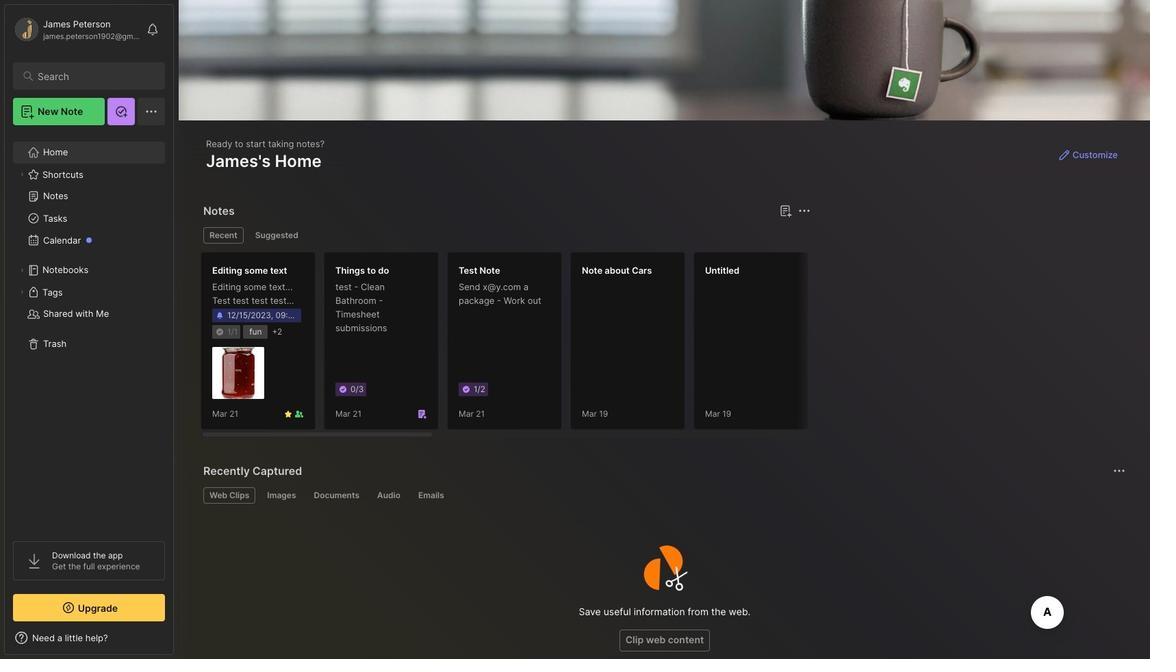 Task type: vqa. For each thing, say whether or not it's contained in the screenshot.
tab
yes



Task type: describe. For each thing, give the bounding box(es) containing it.
none search field inside main element
[[38, 68, 153, 84]]

WHAT'S NEW field
[[5, 627, 173, 649]]

expand notebooks image
[[18, 266, 26, 275]]

more actions image for more actions field to the left
[[797, 203, 813, 219]]

click to collapse image
[[173, 634, 183, 651]]

0 horizontal spatial more actions field
[[795, 201, 814, 221]]

Account field
[[13, 16, 140, 43]]

1 tab list from the top
[[203, 227, 809, 244]]

2 tab list from the top
[[203, 488, 1124, 504]]



Task type: locate. For each thing, give the bounding box(es) containing it.
0 horizontal spatial more actions image
[[797, 203, 813, 219]]

tab
[[203, 227, 244, 244], [249, 227, 305, 244], [203, 488, 256, 504], [261, 488, 302, 504], [308, 488, 366, 504], [371, 488, 407, 504], [412, 488, 451, 504]]

0 vertical spatial more actions field
[[795, 201, 814, 221]]

More actions field
[[795, 201, 814, 221], [1110, 462, 1129, 481]]

1 horizontal spatial more actions field
[[1110, 462, 1129, 481]]

1 vertical spatial tab list
[[203, 488, 1124, 504]]

1 vertical spatial more actions field
[[1110, 462, 1129, 481]]

expand tags image
[[18, 288, 26, 297]]

tab list
[[203, 227, 809, 244], [203, 488, 1124, 504]]

main element
[[0, 0, 178, 660]]

1 horizontal spatial more actions image
[[1112, 463, 1128, 479]]

row group
[[201, 252, 1151, 438]]

more actions image for the right more actions field
[[1112, 463, 1128, 479]]

0 vertical spatial tab list
[[203, 227, 809, 244]]

thumbnail image
[[212, 347, 264, 399]]

more actions image
[[797, 203, 813, 219], [1112, 463, 1128, 479]]

tree
[[5, 134, 173, 529]]

None search field
[[38, 68, 153, 84]]

1 vertical spatial more actions image
[[1112, 463, 1128, 479]]

0 vertical spatial more actions image
[[797, 203, 813, 219]]

Search text field
[[38, 70, 153, 83]]

tree inside main element
[[5, 134, 173, 529]]



